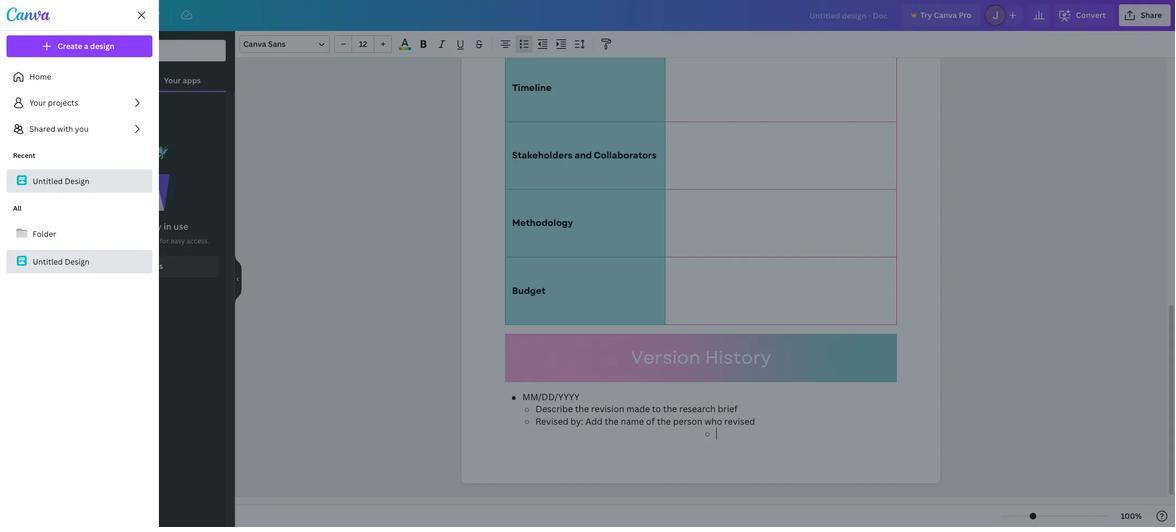 Task type: locate. For each thing, give the bounding box(es) containing it.
apps inside your apps "button"
[[183, 75, 201, 85]]

0 vertical spatial untitled design
[[33, 176, 90, 186]]

untitled down folder
[[33, 256, 63, 267]]

home up create
[[44, 10, 66, 20]]

1 horizontal spatial apps
[[64, 236, 81, 246]]

use
[[174, 221, 188, 232], [95, 236, 106, 246]]

1 vertical spatial use
[[95, 236, 106, 246]]

2 list from the top
[[7, 197, 152, 273]]

no apps currently in use apps you use will appear here for easy access.
[[64, 221, 209, 246]]

pro
[[959, 10, 972, 20]]

elements
[[7, 93, 32, 100]]

home link inside main menu bar
[[35, 4, 74, 26]]

0 vertical spatial home link
[[35, 4, 74, 26]]

canva
[[934, 10, 957, 20]]

0 vertical spatial you
[[75, 124, 89, 134]]

1 horizontal spatial your
[[164, 75, 181, 85]]

name
[[621, 415, 644, 427]]

design
[[65, 176, 90, 186], [65, 256, 90, 267]]

the right to
[[663, 403, 677, 415]]

1 vertical spatial untitled design button
[[7, 250, 152, 273]]

your for your projects
[[29, 97, 46, 108]]

history
[[705, 345, 771, 371]]

you inside button
[[75, 124, 89, 134]]

1 untitled design from the top
[[33, 176, 90, 186]]

the down revision
[[605, 415, 619, 427]]

your left projects
[[29, 97, 46, 108]]

0 vertical spatial list
[[7, 66, 152, 140]]

use left "will"
[[95, 236, 106, 246]]

1 vertical spatial you
[[82, 236, 94, 246]]

1 vertical spatial home
[[29, 71, 51, 82]]

1 list from the top
[[7, 66, 152, 140]]

0 horizontal spatial apps
[[100, 221, 120, 232]]

empty folder image displayed when there are no installed apps image
[[104, 144, 170, 211]]

apps down projects
[[13, 249, 26, 257]]

folder button
[[7, 222, 152, 246]]

apps
[[183, 75, 201, 85], [100, 221, 120, 232], [145, 261, 163, 271]]

untitled design inside list
[[33, 176, 90, 186]]

0 vertical spatial untitled
[[33, 176, 63, 186]]

0 vertical spatial your
[[164, 75, 181, 85]]

apps
[[64, 236, 81, 246], [13, 249, 26, 257]]

2 vertical spatial apps
[[145, 261, 163, 271]]

1 untitled design button from the top
[[7, 169, 152, 193]]

shared
[[29, 124, 55, 134]]

0 vertical spatial design
[[65, 176, 90, 186]]

templates
[[6, 53, 33, 61]]

apps inside the discover apps button
[[145, 261, 163, 271]]

convert
[[1076, 10, 1106, 20]]

0 horizontal spatial apps
[[13, 249, 26, 257]]

1 vertical spatial apps
[[13, 249, 26, 257]]

untitled design right uploads
[[33, 176, 90, 186]]

design up no
[[65, 176, 90, 186]]

0 horizontal spatial use
[[95, 236, 106, 246]]

untitled inside untitled design list
[[33, 176, 63, 186]]

1 vertical spatial untitled design
[[33, 256, 90, 267]]

you right with
[[75, 124, 89, 134]]

2 horizontal spatial apps
[[183, 75, 201, 85]]

will
[[108, 236, 119, 246]]

list containing home
[[7, 66, 152, 140]]

your projects button
[[7, 92, 152, 114]]

untitled design button up no
[[7, 169, 152, 193]]

0 vertical spatial home
[[44, 10, 66, 20]]

apps button
[[0, 227, 39, 266]]

try
[[921, 10, 932, 20]]

projects
[[48, 97, 78, 108]]

you inside 'no apps currently in use apps you use will appear here for easy access.'
[[82, 236, 94, 246]]

apps inside 'no apps currently in use apps you use will appear here for easy access.'
[[64, 236, 81, 246]]

2 design from the top
[[65, 256, 90, 267]]

uploads
[[9, 171, 31, 179]]

a
[[84, 41, 88, 51]]

design inside list
[[65, 256, 90, 267]]

made
[[627, 403, 650, 415]]

1 horizontal spatial apps
[[145, 261, 163, 271]]

try canva pro button
[[902, 4, 980, 26]]

apps inside "button"
[[13, 249, 26, 257]]

revised
[[536, 415, 569, 427]]

mm/dd/yyyy
[[523, 391, 580, 403]]

apps for your
[[183, 75, 201, 85]]

apps right folder
[[64, 236, 81, 246]]

for
[[160, 236, 169, 246]]

1 vertical spatial design
[[65, 256, 90, 267]]

to
[[652, 403, 661, 415]]

your inside "button"
[[164, 75, 181, 85]]

main menu bar
[[0, 0, 1175, 31]]

home link
[[35, 4, 74, 26], [7, 66, 152, 88]]

0 vertical spatial apps
[[64, 236, 81, 246]]

you
[[75, 124, 89, 134], [82, 236, 94, 246]]

0 horizontal spatial your
[[29, 97, 46, 108]]

1 vertical spatial list
[[7, 197, 152, 273]]

untitled design button
[[7, 169, 152, 193], [7, 250, 152, 273]]

currently
[[122, 221, 162, 232]]

Search Canva apps search field
[[78, 40, 204, 61]]

home link up the your projects button
[[7, 66, 152, 88]]

design down the folder button
[[65, 256, 90, 267]]

projects
[[9, 210, 30, 218]]

untitled right uploads
[[33, 176, 63, 186]]

untitled design button down the folder button
[[7, 250, 152, 273]]

1 vertical spatial apps
[[100, 221, 120, 232]]

use right in on the left top of page
[[174, 221, 188, 232]]

untitled design inside list
[[33, 256, 90, 267]]

recent
[[13, 151, 35, 160]]

shared with you button
[[7, 118, 152, 140]]

the up by:
[[575, 403, 589, 415]]

shared with you
[[29, 124, 89, 134]]

the
[[575, 403, 589, 415], [663, 403, 677, 415], [605, 415, 619, 427], [657, 415, 671, 427]]

None text field
[[462, 0, 941, 483]]

your down search canva apps search box
[[164, 75, 181, 85]]

untitled
[[33, 176, 63, 186], [33, 256, 63, 267]]

design
[[90, 41, 115, 51]]

list containing folder
[[7, 197, 152, 273]]

1 design from the top
[[65, 176, 90, 186]]

access.
[[187, 236, 209, 246]]

version
[[631, 345, 701, 371]]

your
[[164, 75, 181, 85], [29, 97, 46, 108]]

your for your apps
[[164, 75, 181, 85]]

2 untitled design from the top
[[33, 256, 90, 267]]

list
[[7, 66, 152, 140], [7, 197, 152, 273]]

0 vertical spatial apps
[[183, 75, 201, 85]]

1 untitled from the top
[[33, 176, 63, 186]]

person
[[673, 415, 703, 427]]

group
[[334, 35, 392, 53]]

1 vertical spatial your
[[29, 97, 46, 108]]

your inside button
[[29, 97, 46, 108]]

0 vertical spatial untitled design button
[[7, 169, 152, 193]]

version history
[[631, 345, 771, 371]]

all
[[13, 204, 22, 213]]

home link up create
[[35, 4, 74, 26]]

create a design
[[58, 41, 115, 51]]

you down no
[[82, 236, 94, 246]]

home
[[44, 10, 66, 20], [29, 71, 51, 82]]

1 vertical spatial home link
[[7, 66, 152, 88]]

home inside main menu bar
[[44, 10, 66, 20]]

appear
[[120, 236, 142, 246]]

1 vertical spatial untitled
[[33, 256, 63, 267]]

home down the templates
[[29, 71, 51, 82]]

0 vertical spatial use
[[174, 221, 188, 232]]

untitled design down folder
[[33, 256, 90, 267]]

2 untitled from the top
[[33, 256, 63, 267]]

of
[[646, 415, 655, 427]]

untitled design
[[33, 176, 90, 186], [33, 256, 90, 267]]

apps inside 'no apps currently in use apps you use will appear here for easy access.'
[[100, 221, 120, 232]]

design inside list
[[65, 176, 90, 186]]

try canva pro
[[921, 10, 972, 20]]

revision
[[591, 403, 625, 415]]



Task type: describe. For each thing, give the bounding box(es) containing it.
revised
[[725, 415, 755, 427]]

easy
[[171, 236, 185, 246]]

apps for discover
[[145, 261, 163, 271]]

your apps button
[[139, 62, 226, 91]]

design for 2nd untitled design button from the bottom
[[65, 176, 90, 186]]

research
[[679, 403, 716, 415]]

add
[[586, 415, 603, 427]]

mm/dd/yyyy describe the revision made to the research brief revised by: add the name of the person who revised
[[523, 391, 755, 427]]

design for first untitled design button from the bottom
[[65, 256, 90, 267]]

discover apps button
[[56, 255, 218, 277]]

describe
[[536, 403, 573, 415]]

projects button
[[0, 188, 39, 227]]

apps for no
[[100, 221, 120, 232]]

Design title text field
[[801, 4, 898, 26]]

2 untitled design button from the top
[[7, 250, 152, 273]]

side panel tab list
[[0, 31, 39, 266]]

create a design button
[[7, 35, 152, 57]]

your projects
[[29, 97, 78, 108]]

brief
[[718, 403, 738, 415]]

brand
[[12, 132, 28, 139]]

discover
[[111, 261, 143, 271]]

create
[[58, 41, 82, 51]]

untitled design for 2nd untitled design button from the bottom
[[33, 176, 90, 186]]

brand button
[[0, 109, 39, 149]]

uploads button
[[0, 149, 39, 188]]

untitled design for first untitled design button from the bottom
[[33, 256, 90, 267]]

none text field containing version history
[[462, 0, 941, 483]]

untitled for first untitled design button from the bottom
[[33, 256, 63, 267]]

no
[[85, 221, 98, 232]]

who
[[705, 415, 722, 427]]

1 horizontal spatial use
[[174, 221, 188, 232]]

your apps
[[164, 75, 201, 85]]

untitled for 2nd untitled design button from the bottom
[[33, 176, 63, 186]]

hide image
[[235, 253, 242, 305]]

discover apps
[[111, 261, 163, 271]]

elements button
[[0, 70, 39, 109]]

convert button
[[1054, 4, 1115, 26]]

folder
[[33, 228, 56, 239]]

with
[[57, 124, 73, 134]]

in
[[164, 221, 172, 232]]

templates button
[[0, 31, 39, 70]]

the right of
[[657, 415, 671, 427]]

here
[[144, 236, 158, 246]]

untitled design list
[[7, 144, 152, 193]]

by:
[[571, 415, 583, 427]]

home inside list
[[29, 71, 51, 82]]



Task type: vqa. For each thing, say whether or not it's contained in the screenshot.
Draw
no



